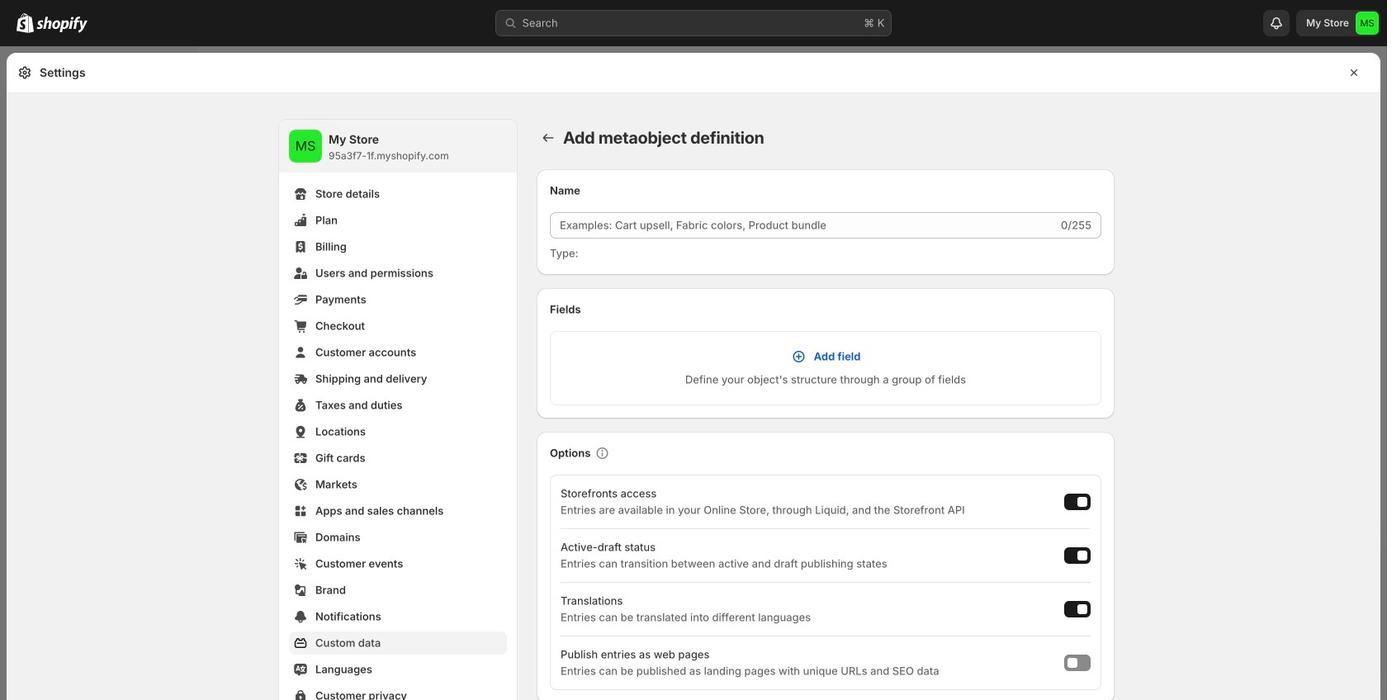 Task type: vqa. For each thing, say whether or not it's contained in the screenshot.
text field
no



Task type: describe. For each thing, give the bounding box(es) containing it.
shop settings menu element
[[279, 120, 517, 700]]

my store image
[[1356, 12, 1379, 35]]



Task type: locate. For each thing, give the bounding box(es) containing it.
settings dialog
[[7, 53, 1381, 700]]

0 horizontal spatial shopify image
[[17, 13, 34, 33]]

my store image
[[289, 130, 322, 163]]

toggle publishing entries as web pages image
[[1068, 658, 1078, 668]]

Examples: Cart upsell, Fabric colors, Product bundle text field
[[550, 212, 1058, 239]]

1 horizontal spatial shopify image
[[36, 16, 88, 33]]

shopify image
[[17, 13, 34, 33], [36, 16, 88, 33]]



